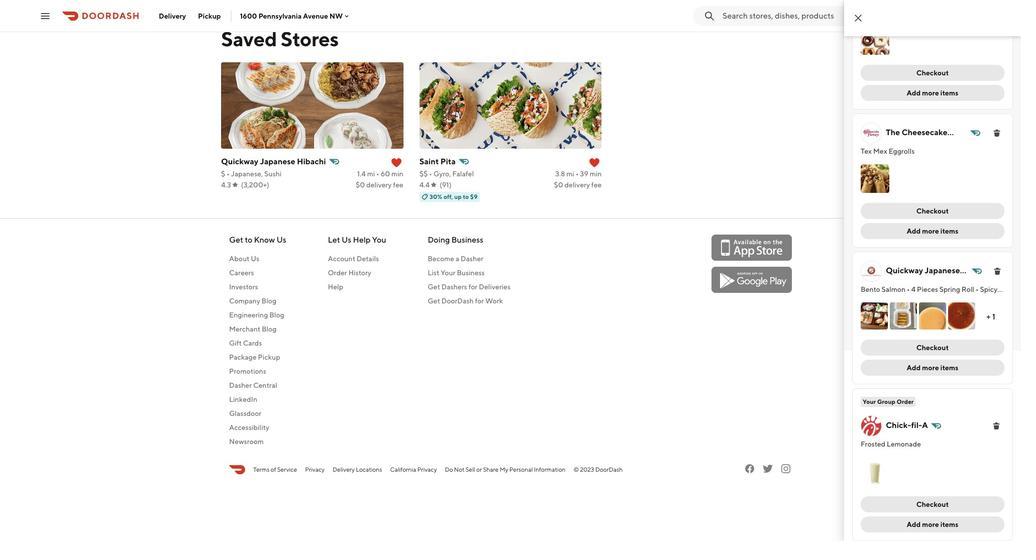 Task type: describe. For each thing, give the bounding box(es) containing it.
get to know us
[[229, 235, 287, 245]]

1.4
[[357, 170, 366, 178]]

become
[[428, 255, 455, 263]]

1.4 mi • 60 min
[[357, 170, 404, 178]]

0 horizontal spatial hibachi
[[297, 157, 326, 166]]

newsroom
[[229, 438, 264, 446]]

us for let us help you
[[342, 235, 352, 245]]

of
[[271, 466, 276, 474]]

locations
[[356, 466, 382, 474]]

1600 pennsylvania avenue nw
[[240, 12, 343, 20]]

central
[[253, 382, 277, 390]]

doordash on facebook image
[[744, 463, 756, 475]]

1 vertical spatial business
[[457, 269, 485, 277]]

assorted dozen image
[[861, 26, 890, 55]]

help link
[[328, 282, 386, 292]]

4 add more items link from the top
[[861, 517, 1005, 533]]

mex
[[874, 147, 888, 155]]

1 horizontal spatial help
[[353, 235, 371, 245]]

+ 1
[[987, 312, 996, 322]]

doing
[[428, 235, 450, 245]]

engineering blog link
[[229, 310, 287, 320]]

checkout for 2nd add more items link from the top of the page
[[917, 207, 950, 215]]

dashers
[[442, 283, 468, 291]]

2 add more items link from the top
[[861, 223, 1005, 240]]

accessibility link
[[229, 423, 287, 433]]

checkout for first add more items link from the top
[[917, 69, 950, 77]]

california privacy link
[[390, 466, 437, 475]]

stores
[[281, 27, 339, 51]]

information
[[534, 466, 566, 474]]

service
[[277, 466, 297, 474]]

mi for saint pita
[[567, 170, 575, 178]]

assorted
[[861, 9, 890, 17]]

0 horizontal spatial dasher
[[229, 382, 252, 390]]

list your business link
[[428, 268, 511, 278]]

1 horizontal spatial quickway japanese hibachi
[[887, 266, 961, 287]]

blog for engineering blog
[[270, 311, 284, 319]]

4.3
[[221, 181, 231, 189]]

avenue
[[303, 12, 328, 20]]

close image
[[853, 12, 865, 24]]

1 horizontal spatial hibachi
[[887, 277, 916, 287]]

checkout for 3rd add more items link from the top of the page
[[917, 344, 950, 352]]

spicy
[[981, 286, 998, 294]]

2 privacy from the left
[[418, 466, 437, 474]]

checkout link for first add more items link from the top
[[861, 65, 1005, 81]]

items for first add more items link from the top
[[941, 89, 959, 97]]

delivery for quickway japanese hibachi
[[367, 181, 392, 189]]

history
[[349, 269, 372, 277]]

0 horizontal spatial quickway japanese hibachi
[[221, 157, 326, 166]]

items for 2nd add more items link from the top of the page
[[941, 227, 959, 236]]

saved stores
[[221, 27, 339, 51]]

frosted lemonade image
[[861, 458, 890, 487]]

fee for quickway japanese hibachi
[[393, 181, 404, 189]]

$$ • gyro, falafel
[[420, 170, 474, 178]]

about us
[[229, 255, 260, 263]]

the cheesecake factory
[[887, 128, 948, 148]]

bento salmon image
[[861, 303, 889, 330]]

1 vertical spatial help
[[328, 283, 343, 291]]

or
[[477, 466, 482, 474]]

more for add more items button associated with 3rd add more items link from the top of the page
[[923, 364, 940, 372]]

cheesecake
[[902, 128, 948, 137]]

up
[[455, 193, 462, 201]]

off,
[[444, 193, 453, 201]]

terms of service link
[[253, 466, 297, 475]]

get for get to know us
[[229, 235, 243, 245]]

© 2023 doordash
[[574, 466, 623, 474]]

checkout link for 3rd add more items link from the top of the page
[[861, 340, 1005, 356]]

assorted dozen
[[861, 9, 912, 17]]

• left 60
[[377, 170, 380, 178]]

terms
[[253, 466, 270, 474]]

get doordash for work
[[428, 297, 503, 305]]

terms of service
[[253, 466, 297, 474]]

share
[[483, 466, 499, 474]]

• left hot
[[881, 296, 884, 304]]

us for about us
[[251, 255, 260, 263]]

1
[[993, 312, 996, 322]]

a
[[923, 421, 929, 431]]

0 horizontal spatial to
[[245, 235, 253, 245]]

click to remove this store from your saved list image for saint pita
[[589, 157, 601, 169]]

0 vertical spatial business
[[452, 235, 484, 245]]

min for quickway japanese hibachi
[[392, 170, 404, 178]]

30%
[[430, 193, 443, 201]]

account details
[[328, 255, 379, 263]]

saint
[[420, 157, 439, 166]]

falafel
[[453, 170, 474, 178]]

tex mex eggrolls image
[[861, 165, 890, 193]]

$​0 for quickway japanese hibachi
[[356, 181, 365, 189]]

japanese,
[[231, 170, 263, 178]]

1 privacy from the left
[[305, 466, 325, 474]]

do
[[445, 466, 453, 474]]

4
[[912, 286, 916, 294]]

add more items for first add more items link from the top add more items button
[[907, 89, 959, 97]]

1 sauce from the left
[[899, 296, 918, 304]]

$ • japanese, sushi
[[221, 170, 282, 178]]

$$
[[420, 170, 428, 178]]

california privacy
[[390, 466, 437, 474]]

items for fourth add more items link
[[941, 521, 959, 529]]

add more items for add more items button corresponding to fourth add more items link
[[907, 521, 959, 529]]

pickup inside button
[[198, 12, 221, 20]]

checkout link for 2nd add more items link from the top of the page
[[861, 203, 1005, 219]]

1 vertical spatial your
[[863, 398, 877, 406]]

gift cards
[[229, 339, 262, 347]]

more for 2nd add more items link from the top of the page's add more items button
[[923, 227, 940, 236]]

hot
[[885, 296, 897, 304]]

chick-
[[887, 421, 912, 431]]

spring
[[940, 286, 961, 294]]

add for first add more items link from the top
[[907, 89, 921, 97]]

do not sell or share my personal information link
[[445, 466, 566, 475]]

a
[[456, 255, 460, 263]]

add for 3rd add more items link from the top of the page
[[907, 364, 921, 372]]

3.8
[[556, 170, 566, 178]]

add more items button for first add more items link from the top
[[861, 85, 1005, 101]]

3.8 mi • 39 min
[[556, 170, 602, 178]]

mayo
[[861, 296, 879, 304]]

order history link
[[328, 268, 386, 278]]

1 vertical spatial japanese
[[925, 266, 961, 276]]

group
[[878, 398, 896, 406]]

my
[[500, 466, 509, 474]]

1 vertical spatial doordash
[[596, 466, 623, 474]]

(sriracha)
[[920, 296, 951, 304]]

newsroom link
[[229, 437, 287, 447]]

hot sauce (sriracha) image
[[949, 303, 976, 330]]

add more items for 2nd add more items link from the top of the page's add more items button
[[907, 227, 959, 236]]

company blog
[[229, 297, 277, 305]]

pieces
[[918, 286, 939, 294]]

dozen
[[891, 9, 912, 17]]

know
[[254, 235, 275, 245]]

open menu image
[[39, 10, 51, 22]]



Task type: vqa. For each thing, say whether or not it's contained in the screenshot.
Can
no



Task type: locate. For each thing, give the bounding box(es) containing it.
1 add more items button from the top
[[861, 85, 1005, 101]]

1600 pennsylvania avenue nw button
[[240, 12, 351, 20]]

1600
[[240, 12, 257, 20]]

us right know
[[277, 235, 287, 245]]

to left know
[[245, 235, 253, 245]]

delivery for delivery locations
[[333, 466, 355, 474]]

3 items from the top
[[941, 364, 959, 372]]

1 more from the top
[[923, 89, 940, 97]]

for for dashers
[[469, 283, 478, 291]]

for left work
[[475, 297, 484, 305]]

1 horizontal spatial japanese
[[925, 266, 961, 276]]

1 add from the top
[[907, 89, 921, 97]]

1 horizontal spatial quickway
[[887, 266, 924, 276]]

tex
[[861, 147, 872, 155]]

sushi
[[265, 170, 282, 178]]

(3,200+)
[[241, 181, 269, 189]]

careers
[[229, 269, 254, 277]]

add more items button for 3rd add more items link from the top of the page
[[861, 360, 1005, 376]]

order right group on the bottom of the page
[[897, 398, 914, 406]]

delivery down 1.4 mi • 60 min
[[367, 181, 392, 189]]

delivery locations link
[[333, 466, 382, 475]]

package pickup link
[[229, 353, 287, 363]]

doordash on twitter image
[[762, 463, 774, 475]]

fil-
[[912, 421, 923, 431]]

0 horizontal spatial privacy
[[305, 466, 325, 474]]

dasher central
[[229, 382, 277, 390]]

us right let
[[342, 235, 352, 245]]

0 horizontal spatial fee
[[393, 181, 404, 189]]

0 vertical spatial quickway
[[221, 157, 259, 166]]

0 horizontal spatial $​0 delivery fee
[[356, 181, 404, 189]]

2 items from the top
[[941, 227, 959, 236]]

package pickup
[[229, 354, 280, 362]]

60
[[381, 170, 390, 178]]

1 vertical spatial pickup
[[258, 354, 280, 362]]

sauce down 4
[[899, 296, 918, 304]]

$​0
[[356, 181, 365, 189], [554, 181, 564, 189]]

0 horizontal spatial sauce
[[899, 296, 918, 304]]

delete saved cart image
[[994, 129, 1002, 137], [993, 423, 1001, 431]]

1 min from the left
[[392, 170, 404, 178]]

0 vertical spatial japanese
[[260, 157, 296, 166]]

add more items button for 2nd add more items link from the top of the page
[[861, 223, 1005, 240]]

sauce down spicy
[[982, 296, 1001, 304]]

0 horizontal spatial $​0
[[356, 181, 365, 189]]

linkedin
[[229, 396, 257, 404]]

3 more from the top
[[923, 364, 940, 372]]

0 horizontal spatial japanese
[[260, 157, 296, 166]]

delivery for delivery
[[159, 12, 186, 20]]

2 min from the left
[[590, 170, 602, 178]]

0 horizontal spatial us
[[251, 255, 260, 263]]

blog up "gift cards" link
[[262, 325, 277, 333]]

1 horizontal spatial doordash
[[596, 466, 623, 474]]

delivery left 'pickup' button at the top left
[[159, 12, 186, 20]]

quickway japanese hibachi up sushi at the left
[[221, 157, 326, 166]]

fee down 1.4 mi • 60 min
[[393, 181, 404, 189]]

help down order history
[[328, 283, 343, 291]]

to left $9
[[463, 193, 469, 201]]

blog for company blog
[[262, 297, 277, 305]]

doordash on instagram image
[[780, 463, 793, 475]]

order inside "order history" link
[[328, 269, 347, 277]]

2 checkout link from the top
[[861, 203, 1005, 219]]

dasher central link
[[229, 381, 287, 391]]

4 add more items from the top
[[907, 521, 959, 529]]

4 add from the top
[[907, 521, 921, 529]]

4 more from the top
[[923, 521, 940, 529]]

0 vertical spatial for
[[469, 283, 478, 291]]

0 vertical spatial hibachi
[[297, 157, 326, 166]]

3 checkout from the top
[[917, 344, 950, 352]]

1 vertical spatial get
[[428, 283, 440, 291]]

4 checkout link from the top
[[861, 497, 1005, 513]]

+
[[987, 312, 991, 322]]

factory
[[887, 139, 915, 148]]

(91)
[[440, 181, 452, 189]]

1 vertical spatial hibachi
[[887, 277, 916, 287]]

1 horizontal spatial pickup
[[258, 354, 280, 362]]

careers link
[[229, 268, 287, 278]]

• right "roll"
[[976, 286, 979, 294]]

blog down company blog link
[[270, 311, 284, 319]]

4 items from the top
[[941, 521, 959, 529]]

$
[[221, 170, 225, 178]]

1 checkout link from the top
[[861, 65, 1005, 81]]

privacy link
[[305, 466, 325, 475]]

0 horizontal spatial delivery
[[159, 12, 186, 20]]

0 horizontal spatial order
[[328, 269, 347, 277]]

fee
[[393, 181, 404, 189], [592, 181, 602, 189]]

investors
[[229, 283, 258, 291]]

0 vertical spatial delivery
[[159, 12, 186, 20]]

2 add from the top
[[907, 227, 921, 236]]

checkout for fourth add more items link
[[917, 501, 950, 509]]

2 delivery from the left
[[565, 181, 590, 189]]

• right $$
[[429, 170, 432, 178]]

account details link
[[328, 254, 386, 264]]

0 vertical spatial doordash
[[442, 297, 474, 305]]

bento salmon • 4 pieces spring roll • spicy mayo • hot sauce (sriracha) • yummy sauce
[[861, 286, 1001, 304]]

0 vertical spatial order
[[328, 269, 347, 277]]

engineering blog
[[229, 311, 284, 319]]

privacy
[[305, 466, 325, 474], [418, 466, 437, 474]]

0 vertical spatial to
[[463, 193, 469, 201]]

$​0 delivery fee for quickway japanese hibachi
[[356, 181, 404, 189]]

$​0 delivery fee down 3.8 mi • 39 min
[[554, 181, 602, 189]]

privacy right service
[[305, 466, 325, 474]]

• left 4
[[908, 286, 911, 294]]

add for fourth add more items link
[[907, 521, 921, 529]]

2 more from the top
[[923, 227, 940, 236]]

delivery left locations
[[333, 466, 355, 474]]

privacy left do
[[418, 466, 437, 474]]

for
[[469, 283, 478, 291], [475, 297, 484, 305]]

min for saint pita
[[590, 170, 602, 178]]

accessibility
[[229, 424, 270, 432]]

2 vertical spatial blog
[[262, 325, 277, 333]]

• right $
[[227, 170, 230, 178]]

2 horizontal spatial us
[[342, 235, 352, 245]]

merchant blog
[[229, 325, 277, 333]]

us up careers link
[[251, 255, 260, 263]]

0 vertical spatial delete saved cart image
[[994, 129, 1002, 137]]

doing business
[[428, 235, 484, 245]]

2 add more items from the top
[[907, 227, 959, 236]]

about
[[229, 255, 250, 263]]

pickup up "promotions" link
[[258, 354, 280, 362]]

dasher up 'linkedin'
[[229, 382, 252, 390]]

3 add from the top
[[907, 364, 921, 372]]

1 horizontal spatial us
[[277, 235, 287, 245]]

delete saved cart image for chick-fil-a
[[993, 423, 1001, 431]]

for for doordash
[[475, 297, 484, 305]]

0 horizontal spatial doordash
[[442, 297, 474, 305]]

1 horizontal spatial min
[[590, 170, 602, 178]]

1 horizontal spatial $​0
[[554, 181, 564, 189]]

about us link
[[229, 254, 287, 264]]

delivery inside button
[[159, 12, 186, 20]]

add for 2nd add more items link from the top of the page
[[907, 227, 921, 236]]

fee for saint pita
[[592, 181, 602, 189]]

order down account
[[328, 269, 347, 277]]

pickup right delivery button
[[198, 12, 221, 20]]

fee down 3.8 mi • 39 min
[[592, 181, 602, 189]]

quickway up 4
[[887, 266, 924, 276]]

4 pieces spring roll image
[[891, 303, 918, 330]]

more for add more items button corresponding to fourth add more items link
[[923, 521, 940, 529]]

1 horizontal spatial to
[[463, 193, 469, 201]]

us
[[277, 235, 287, 245], [342, 235, 352, 245], [251, 255, 260, 263]]

let us help you
[[328, 235, 386, 245]]

your left group on the bottom of the page
[[863, 398, 877, 406]]

quickway up japanese,
[[221, 157, 259, 166]]

delivery locations
[[333, 466, 382, 474]]

get for get doordash for work
[[428, 297, 440, 305]]

sauce
[[899, 296, 918, 304], [982, 296, 1001, 304]]

delete saved cart image
[[994, 268, 1002, 276]]

merchant blog link
[[229, 324, 287, 334]]

mi for quickway japanese hibachi
[[367, 170, 375, 178]]

promotions link
[[229, 367, 287, 377]]

more
[[923, 89, 940, 97], [923, 227, 940, 236], [923, 364, 940, 372], [923, 521, 940, 529]]

blog up engineering blog link
[[262, 297, 277, 305]]

2 add more items button from the top
[[861, 223, 1005, 240]]

get for get dashers for deliveries
[[428, 283, 440, 291]]

$​0 down 1.4
[[356, 181, 365, 189]]

get
[[229, 235, 243, 245], [428, 283, 440, 291], [428, 297, 440, 305]]

quickway japanese hibachi
[[221, 157, 326, 166], [887, 266, 961, 287]]

1 horizontal spatial mi
[[567, 170, 575, 178]]

1 vertical spatial to
[[245, 235, 253, 245]]

1 horizontal spatial dasher
[[461, 255, 484, 263]]

click to remove this store from your saved list image for quickway japanese hibachi
[[391, 157, 403, 169]]

1 $​0 delivery fee from the left
[[356, 181, 404, 189]]

2 checkout from the top
[[917, 207, 950, 215]]

1 checkout from the top
[[917, 69, 950, 77]]

1 horizontal spatial privacy
[[418, 466, 437, 474]]

1 items from the top
[[941, 89, 959, 97]]

get doordash for work link
[[428, 296, 511, 306]]

2 vertical spatial get
[[428, 297, 440, 305]]

mi right '3.8'
[[567, 170, 575, 178]]

checkout link for fourth add more items link
[[861, 497, 1005, 513]]

$​0 delivery fee for saint pita
[[554, 181, 602, 189]]

1 vertical spatial quickway japanese hibachi
[[887, 266, 961, 287]]

0 horizontal spatial pickup
[[198, 12, 221, 20]]

1 horizontal spatial sauce
[[982, 296, 1001, 304]]

add more items button
[[861, 85, 1005, 101], [861, 223, 1005, 240], [861, 360, 1005, 376], [861, 517, 1005, 533]]

frosted
[[861, 441, 886, 449]]

list your business
[[428, 269, 485, 277]]

business up 'become a dasher' 'link'
[[452, 235, 484, 245]]

0 vertical spatial pickup
[[198, 12, 221, 20]]

japanese up sushi at the left
[[260, 157, 296, 166]]

1 horizontal spatial fee
[[592, 181, 602, 189]]

$​0 delivery fee down 1.4 mi • 60 min
[[356, 181, 404, 189]]

account
[[328, 255, 356, 263]]

• left 39
[[576, 170, 579, 178]]

blog for merchant blog
[[262, 325, 277, 333]]

1 vertical spatial for
[[475, 297, 484, 305]]

0 horizontal spatial delivery
[[367, 181, 392, 189]]

0 horizontal spatial help
[[328, 283, 343, 291]]

1 horizontal spatial your
[[863, 398, 877, 406]]

details
[[357, 255, 379, 263]]

4 checkout from the top
[[917, 501, 950, 509]]

delete saved cart image for the cheesecake factory
[[994, 129, 1002, 137]]

glassdoor
[[229, 410, 262, 418]]

add more items for add more items button associated with 3rd add more items link from the top of the page
[[907, 364, 959, 372]]

3 add more items button from the top
[[861, 360, 1005, 376]]

0 horizontal spatial min
[[392, 170, 404, 178]]

©
[[574, 466, 579, 474]]

not
[[454, 466, 465, 474]]

1 vertical spatial delivery
[[333, 466, 355, 474]]

0 horizontal spatial mi
[[367, 170, 375, 178]]

1 vertical spatial dasher
[[229, 382, 252, 390]]

• down spring at the bottom right
[[952, 296, 955, 304]]

4.4
[[420, 181, 430, 189]]

mi right 1.4
[[367, 170, 375, 178]]

30% off, up to $9
[[430, 193, 478, 201]]

0 vertical spatial your
[[441, 269, 456, 277]]

1 horizontal spatial delivery
[[565, 181, 590, 189]]

1 vertical spatial order
[[897, 398, 914, 406]]

you
[[372, 235, 386, 245]]

1 vertical spatial blog
[[270, 311, 284, 319]]

2 mi from the left
[[567, 170, 575, 178]]

0 horizontal spatial quickway
[[221, 157, 259, 166]]

1 vertical spatial delete saved cart image
[[993, 423, 1001, 431]]

1 horizontal spatial click to remove this store from your saved list image
[[589, 157, 601, 169]]

4 add more items button from the top
[[861, 517, 1005, 533]]

lemonade
[[888, 441, 922, 449]]

your right list
[[441, 269, 456, 277]]

linkedin link
[[229, 395, 287, 405]]

mi
[[367, 170, 375, 178], [567, 170, 575, 178]]

1 add more items from the top
[[907, 89, 959, 97]]

japanese up spring at the bottom right
[[925, 266, 961, 276]]

1 vertical spatial quickway
[[887, 266, 924, 276]]

package
[[229, 354, 257, 362]]

business up get dashers for deliveries
[[457, 269, 485, 277]]

glassdoor link
[[229, 409, 287, 419]]

dasher inside 'link'
[[461, 255, 484, 263]]

0 vertical spatial dasher
[[461, 255, 484, 263]]

3 add more items from the top
[[907, 364, 959, 372]]

2 $​0 delivery fee from the left
[[554, 181, 602, 189]]

1 horizontal spatial delivery
[[333, 466, 355, 474]]

spicy mayo image
[[920, 303, 947, 330]]

click to remove this store from your saved list image up 1.4 mi • 60 min
[[391, 157, 403, 169]]

help left you
[[353, 235, 371, 245]]

doordash down dashers on the bottom left of the page
[[442, 297, 474, 305]]

doordash right "2023"
[[596, 466, 623, 474]]

3 checkout link from the top
[[861, 340, 1005, 356]]

3 add more items link from the top
[[861, 360, 1005, 376]]

work
[[486, 297, 503, 305]]

0 vertical spatial blog
[[262, 297, 277, 305]]

1 horizontal spatial $​0 delivery fee
[[554, 181, 602, 189]]

delivery for saint pita
[[565, 181, 590, 189]]

click to remove this store from your saved list image
[[391, 157, 403, 169], [589, 157, 601, 169]]

0 horizontal spatial click to remove this store from your saved list image
[[391, 157, 403, 169]]

min right 39
[[590, 170, 602, 178]]

add more items button for fourth add more items link
[[861, 517, 1005, 533]]

1 click to remove this store from your saved list image from the left
[[391, 157, 403, 169]]

saint pita
[[420, 157, 456, 166]]

become a dasher link
[[428, 254, 511, 264]]

2 sauce from the left
[[982, 296, 1001, 304]]

delivery down 3.8 mi • 39 min
[[565, 181, 590, 189]]

quickway japanese hibachi up (sriracha)
[[887, 266, 961, 287]]

2 click to remove this store from your saved list image from the left
[[589, 157, 601, 169]]

2 fee from the left
[[592, 181, 602, 189]]

$​0 for saint pita
[[554, 181, 564, 189]]

click to remove this store from your saved list image up 3.8 mi • 39 min
[[589, 157, 601, 169]]

for up get doordash for work link
[[469, 283, 478, 291]]

1 fee from the left
[[393, 181, 404, 189]]

0 vertical spatial get
[[229, 235, 243, 245]]

cards
[[243, 339, 262, 347]]

dasher up list your business link
[[461, 255, 484, 263]]

saved
[[221, 27, 277, 51]]

2 $​0 from the left
[[554, 181, 564, 189]]

1 $​0 from the left
[[356, 181, 365, 189]]

0 horizontal spatial your
[[441, 269, 456, 277]]

0 vertical spatial quickway japanese hibachi
[[221, 157, 326, 166]]

personal
[[510, 466, 533, 474]]

1 horizontal spatial order
[[897, 398, 914, 406]]

us inside the about us link
[[251, 255, 260, 263]]

roll
[[962, 286, 975, 294]]

list
[[428, 269, 440, 277]]

gift cards link
[[229, 338, 287, 348]]

california
[[390, 466, 416, 474]]

blog inside "link"
[[262, 325, 277, 333]]

1 delivery from the left
[[367, 181, 392, 189]]

1 mi from the left
[[367, 170, 375, 178]]

pickup button
[[192, 8, 227, 24]]

39
[[580, 170, 589, 178]]

items for 3rd add more items link from the top of the page
[[941, 364, 959, 372]]

delivery
[[367, 181, 392, 189], [565, 181, 590, 189]]

1 add more items link from the top
[[861, 85, 1005, 101]]

more for first add more items link from the top add more items button
[[923, 89, 940, 97]]

min right 60
[[392, 170, 404, 178]]

0 vertical spatial help
[[353, 235, 371, 245]]

japanese
[[260, 157, 296, 166], [925, 266, 961, 276]]

$​0 down '3.8'
[[554, 181, 564, 189]]



